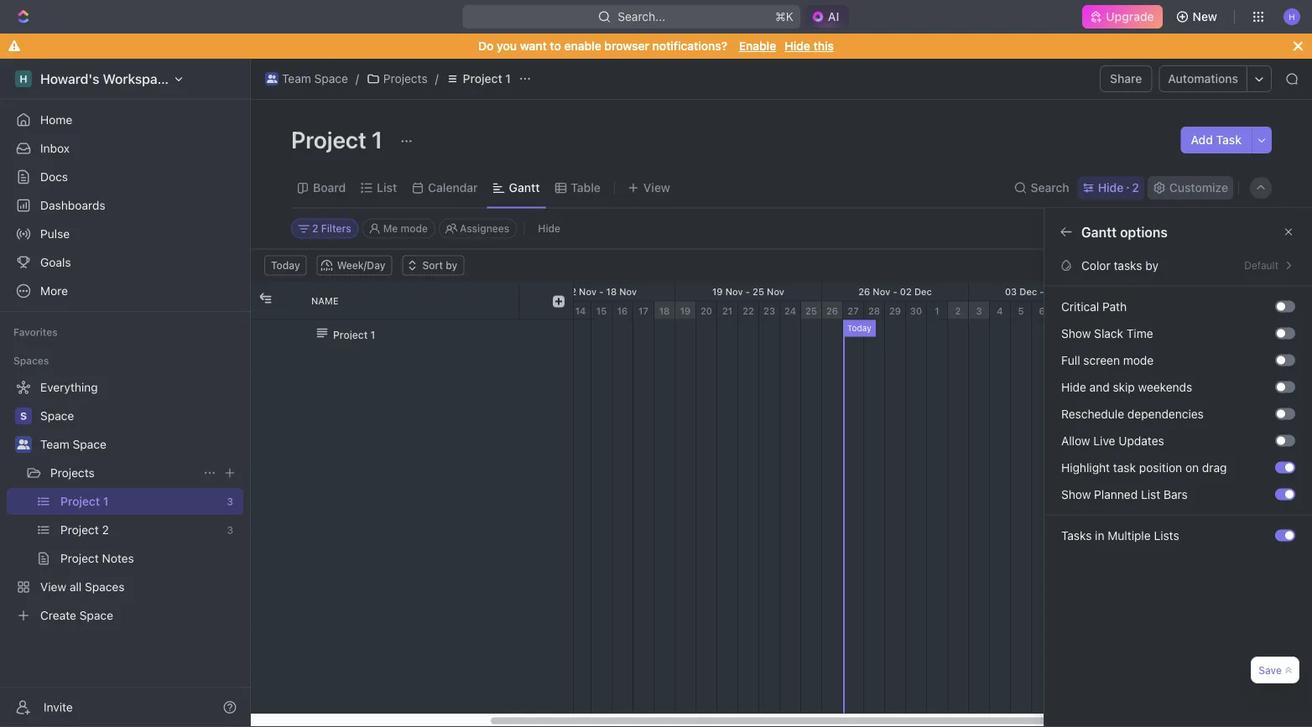 Task type: describe. For each thing, give the bounding box(es) containing it.
team space inside tree
[[40, 438, 106, 451]]

share button
[[1100, 65, 1153, 92]]

highlight task position on drag button
[[1055, 454, 1276, 481]]

0 horizontal spatial 18
[[606, 286, 617, 297]]

time
[[1127, 326, 1154, 340]]

19 for 19
[[680, 305, 691, 316]]

sort by button
[[402, 256, 464, 276]]

18 for first the 18 element from right
[[1289, 305, 1299, 316]]

6
[[1039, 305, 1045, 316]]

0 vertical spatial 3
[[976, 305, 982, 316]]

sort by button
[[402, 256, 464, 276]]

filters
[[321, 223, 351, 235]]

space, , element
[[15, 408, 32, 425]]

10 dec - 16 dec
[[1154, 286, 1225, 297]]

share
[[1110, 72, 1143, 86]]

create
[[40, 609, 76, 623]]

14
[[575, 305, 586, 316]]

show planned list bars
[[1062, 488, 1188, 501]]

4 column header from the left
[[545, 282, 573, 319]]

03 dec - 09 dec
[[1005, 286, 1079, 297]]

0 vertical spatial export button
[[1240, 256, 1299, 276]]

show for show planned list bars
[[1062, 488, 1091, 501]]

8
[[1081, 305, 1087, 316]]

on
[[1186, 461, 1199, 475]]

board
[[313, 181, 346, 195]]

skip
[[1113, 380, 1135, 394]]

4 dec from the left
[[1167, 286, 1184, 297]]

calendar link
[[425, 176, 478, 200]]

view all spaces link
[[7, 574, 240, 601]]

24
[[785, 305, 796, 316]]

project 1 tree grid
[[251, 282, 573, 714]]

1 vertical spatial project 1 link
[[60, 488, 220, 515]]

1 vertical spatial export button
[[1055, 449, 1302, 475]]

- for 25
[[746, 286, 750, 297]]

12 nov - 18 nov element
[[529, 282, 676, 301]]

project 2 link
[[60, 517, 220, 544]]

sharing & permissions button
[[1055, 475, 1302, 502]]

enable
[[564, 39, 602, 53]]

list inside button
[[1141, 488, 1161, 501]]

more for more settings
[[1082, 319, 1109, 333]]

all
[[70, 580, 82, 594]]

&
[[1126, 482, 1135, 496]]

2 right 30 element
[[955, 305, 961, 316]]

project up board
[[291, 125, 367, 153]]

2 up the 'customize gantt'
[[1132, 181, 1139, 195]]

view button
[[622, 176, 676, 200]]

customize gantt
[[1062, 224, 1168, 240]]

drag
[[1203, 461, 1227, 475]]

2 14 element from the left
[[1200, 302, 1221, 320]]

search
[[1031, 181, 1070, 195]]

4 nov from the left
[[767, 286, 785, 297]]

gantt link
[[506, 176, 540, 200]]

0 vertical spatial project 1 link
[[442, 69, 515, 89]]

more for more
[[40, 284, 68, 298]]

s
[[20, 410, 27, 422]]

show slack time
[[1062, 326, 1154, 340]]

notes
[[102, 552, 134, 566]]

notifications?
[[653, 39, 728, 53]]

17 
[[1300, 286, 1313, 297]]

home
[[40, 113, 72, 127]]

23 element
[[759, 302, 780, 320]]

0 vertical spatial list
[[377, 181, 397, 195]]

0 vertical spatial options
[[1120, 224, 1168, 240]]

delete
[[1082, 509, 1117, 522]]

28 element
[[864, 302, 885, 320]]

more settings
[[1082, 319, 1156, 333]]

- for 02
[[893, 286, 898, 297]]

permissions
[[1138, 482, 1203, 496]]

new
[[1193, 10, 1218, 23]]

26 for 26
[[827, 305, 838, 316]]

settings
[[1113, 319, 1156, 333]]

upgrade
[[1106, 10, 1154, 23]]

full screen mode button
[[1055, 347, 1276, 374]]

copy link button
[[1055, 422, 1302, 449]]

customize button
[[1148, 176, 1234, 200]]

17 for first 17 element from the left
[[639, 305, 649, 316]]

assignees button
[[439, 219, 517, 239]]

15 element containing 15
[[592, 302, 613, 320]]

2 19 element from the left
[[1305, 302, 1313, 320]]

gantt options button
[[1055, 286, 1302, 313]]

1 horizontal spatial by
[[1146, 258, 1159, 272]]

live
[[1094, 434, 1116, 448]]

more button
[[7, 278, 243, 305]]

26 element
[[822, 302, 843, 320]]

17 for first 17 element from the right
[[1268, 305, 1278, 316]]

1 down you on the top
[[506, 72, 511, 86]]

1 17 element from the left
[[634, 302, 655, 320]]

gantt options inside gantt options button
[[1082, 292, 1155, 306]]

critical path
[[1062, 300, 1127, 313]]

11 element
[[1137, 302, 1158, 320]]

and
[[1090, 380, 1110, 394]]

0 horizontal spatial  image
[[260, 292, 271, 304]]

name
[[311, 295, 339, 306]]

3 for 1
[[227, 496, 233, 508]]

automations
[[1169, 72, 1239, 86]]

0 vertical spatial 25
[[753, 286, 764, 297]]

9
[[1102, 305, 1108, 316]]

show slack time button
[[1055, 320, 1276, 347]]

pulse link
[[7, 221, 243, 248]]

hide for hide and skip weekends
[[1062, 380, 1087, 394]]

allow
[[1062, 434, 1091, 448]]

26 nov - 02 dec element
[[822, 282, 969, 301]]

30 element
[[906, 302, 927, 320]]

home link
[[7, 107, 243, 133]]

hide for hide 2
[[1098, 181, 1124, 195]]

spaces inside 'link'
[[85, 580, 125, 594]]

13 element
[[1179, 302, 1200, 320]]

search button
[[1009, 176, 1075, 200]]

3 column header from the left
[[519, 282, 545, 319]]

inbox link
[[7, 135, 243, 162]]

0 vertical spatial team space
[[282, 72, 348, 86]]

hide and skip weekends button
[[1055, 374, 1276, 401]]

27 element
[[843, 302, 864, 320]]

1 column header from the left
[[251, 282, 276, 319]]

tasks
[[1062, 529, 1092, 543]]

howard's workspace, , element
[[15, 70, 32, 87]]

project 1 down do
[[463, 72, 511, 86]]

2 nov from the left
[[620, 286, 637, 297]]

18 for 1st the 18 element from left
[[659, 305, 670, 316]]

reschedule dependencies
[[1062, 407, 1204, 421]]

task
[[1114, 461, 1136, 475]]

15
[[597, 305, 607, 316]]

sharing & permissions
[[1082, 482, 1203, 496]]

reschedule dependencies button
[[1055, 401, 1276, 428]]

2 column header from the left
[[276, 282, 301, 319]]

name column header
[[301, 282, 519, 319]]

25 element
[[801, 302, 822, 320]]

browser
[[605, 39, 650, 53]]

4
[[997, 305, 1003, 316]]

dashboards link
[[7, 192, 243, 219]]

2 17 element from the left
[[1263, 302, 1284, 320]]

02
[[900, 286, 912, 297]]

gantt inside button
[[1082, 292, 1112, 306]]

0 vertical spatial spaces
[[13, 355, 49, 367]]

1 gantt options from the top
[[1082, 224, 1168, 240]]

sort
[[423, 260, 443, 271]]

everything
[[40, 381, 98, 394]]

1 vertical spatial 16
[[617, 305, 628, 316]]

2 18 element from the left
[[1284, 302, 1305, 320]]

0 vertical spatial team space link
[[261, 69, 352, 89]]

upgrade link
[[1083, 5, 1163, 29]]

30
[[910, 305, 922, 316]]

26 for 26 nov - 02 dec
[[859, 286, 870, 297]]

you
[[497, 39, 517, 53]]

2 inside project 2 link
[[102, 523, 109, 537]]

project up view all spaces
[[60, 552, 99, 566]]

1 right 30 element
[[935, 305, 940, 316]]

project down do
[[463, 72, 502, 86]]

16 element containing 16
[[613, 302, 634, 320]]

dec for 03 dec - 09 dec
[[1062, 286, 1079, 297]]

in
[[1095, 529, 1105, 543]]

full screen mode
[[1062, 353, 1154, 367]]

project 1 cell
[[301, 320, 519, 350]]

name row
[[251, 282, 573, 320]]

project up project 2
[[60, 495, 100, 509]]

14 element containing 14
[[571, 302, 592, 320]]

updates
[[1119, 434, 1165, 448]]

favorites button
[[7, 322, 64, 342]]

1 up list link on the top of page
[[372, 125, 383, 153]]

0 vertical spatial projects link
[[362, 69, 432, 89]]

by inside button
[[446, 260, 458, 271]]



Task type: locate. For each thing, give the bounding box(es) containing it.
17
[[1300, 286, 1310, 297], [639, 305, 649, 316], [1268, 305, 1278, 316]]

mode right me
[[401, 223, 428, 235]]

1 horizontal spatial team space
[[282, 72, 348, 86]]

2 up project notes at left
[[102, 523, 109, 537]]

0 horizontal spatial project 1 link
[[60, 488, 220, 515]]

0 horizontal spatial 16 element
[[613, 302, 634, 320]]

1 vertical spatial today
[[848, 324, 872, 333]]

dec right 02
[[915, 286, 932, 297]]

by right tasks
[[1146, 258, 1159, 272]]

16 element down 17 dec - 23 dec 'element'
[[1242, 302, 1263, 320]]

1 horizontal spatial mode
[[1124, 353, 1154, 367]]

export up 17 dec - 23 dec 'element'
[[1260, 260, 1292, 271]]

list right &
[[1141, 488, 1161, 501]]

goals link
[[7, 249, 243, 276]]

0 vertical spatial mode
[[401, 223, 428, 235]]

2 left filters
[[312, 223, 318, 235]]

/
[[356, 72, 359, 86], [435, 72, 439, 86]]

10 for 10 dec - 16 dec
[[1154, 286, 1164, 297]]

 image left 12
[[553, 296, 565, 308]]

full
[[1062, 353, 1081, 367]]

gantt options up tasks
[[1082, 224, 1168, 240]]

0 vertical spatial gantt options
[[1082, 224, 1168, 240]]

1 horizontal spatial list
[[1141, 488, 1161, 501]]

allow live updates
[[1062, 434, 1165, 448]]

week/day button
[[317, 256, 392, 276]]

19 element down 17
[[1305, 302, 1313, 320]]

1 vertical spatial team
[[40, 438, 69, 451]]

1 horizontal spatial h
[[1289, 12, 1296, 21]]

- for 18
[[599, 286, 604, 297]]

1 horizontal spatial /
[[435, 72, 439, 86]]

- inside 26 nov - 02 dec element
[[893, 286, 898, 297]]

user group image
[[267, 75, 277, 83], [17, 440, 30, 450]]

1 / from the left
[[356, 72, 359, 86]]

1 vertical spatial spaces
[[85, 580, 125, 594]]

1 horizontal spatial user group image
[[267, 75, 277, 83]]

project notes
[[60, 552, 134, 566]]

delete view button
[[1055, 502, 1302, 529]]

16
[[1194, 286, 1205, 297], [617, 305, 628, 316]]

- up 22
[[746, 286, 750, 297]]

2 - from the left
[[746, 286, 750, 297]]

0 vertical spatial projects
[[383, 72, 428, 86]]

slack
[[1094, 326, 1124, 340]]

2 16 element from the left
[[1242, 302, 1263, 320]]

0 horizontal spatial mode
[[401, 223, 428, 235]]

dec up more settings button
[[1207, 286, 1225, 297]]

delete view
[[1082, 509, 1145, 522]]

10 up more settings
[[1121, 305, 1131, 316]]

nov for 12
[[579, 286, 597, 297]]

0 horizontal spatial customize
[[1062, 224, 1129, 240]]

spaces
[[13, 355, 49, 367], [85, 580, 125, 594]]

week/day button
[[317, 256, 392, 276]]

view for view all spaces
[[40, 580, 66, 594]]

invite
[[44, 701, 73, 715]]

0 horizontal spatial 19
[[680, 305, 691, 316]]

0 vertical spatial more
[[40, 284, 68, 298]]

14 element down the 10 dec - 16 dec element
[[1200, 302, 1221, 320]]

dec right 09
[[1062, 286, 1079, 297]]

0 horizontal spatial team space
[[40, 438, 106, 451]]

Search tasks... text field
[[1104, 216, 1271, 241]]

nov for 26
[[873, 286, 891, 297]]

18 element left 20 on the top right of the page
[[655, 302, 676, 320]]

spaces down favorites
[[13, 355, 49, 367]]

1 vertical spatial options
[[1115, 292, 1155, 306]]

1 horizontal spatial projects link
[[362, 69, 432, 89]]

position
[[1140, 461, 1183, 475]]

26 right 25 element
[[827, 305, 838, 316]]

export down live
[[1082, 455, 1117, 469]]

spaces right all
[[85, 580, 125, 594]]

link
[[1113, 428, 1132, 442]]

hide inside button
[[1062, 380, 1087, 394]]

1 vertical spatial 10
[[1121, 305, 1131, 316]]

1 horizontal spatial 14 element
[[1200, 302, 1221, 320]]

3 - from the left
[[893, 286, 898, 297]]

1 vertical spatial more
[[1082, 319, 1109, 333]]

more down "9" at right
[[1082, 319, 1109, 333]]

15 element
[[592, 302, 613, 320], [1221, 302, 1242, 320]]

today down 2 filters dropdown button
[[271, 260, 300, 271]]

5
[[1018, 305, 1024, 316]]

19 element
[[676, 302, 697, 320], [1305, 302, 1313, 320]]

sidebar navigation
[[0, 59, 254, 728]]

1 down 'name' column header
[[371, 329, 375, 341]]

hide left and
[[1062, 380, 1087, 394]]

save
[[1259, 665, 1282, 676]]

copy
[[1082, 428, 1110, 442]]

16 right 15
[[617, 305, 628, 316]]

1 inside tree
[[103, 495, 109, 509]]

2 horizontal spatial 17
[[1300, 286, 1310, 297]]

1 horizontal spatial 25
[[806, 305, 817, 316]]

customize for customize
[[1170, 181, 1229, 195]]

mode
[[401, 223, 428, 235], [1124, 353, 1154, 367]]

1 vertical spatial 26
[[827, 305, 838, 316]]

dec for 26 nov - 02 dec
[[915, 286, 932, 297]]

0 horizontal spatial 14 element
[[571, 302, 592, 320]]

14 element left 15
[[571, 302, 592, 320]]

0 horizontal spatial view
[[40, 580, 66, 594]]

tree
[[7, 374, 243, 629]]

1 15 element from the left
[[592, 302, 613, 320]]

16 element right 15
[[613, 302, 634, 320]]

project up project notes at left
[[60, 523, 99, 537]]

09
[[1047, 286, 1059, 297]]

h inside dropdown button
[[1289, 12, 1296, 21]]

- inside 19 nov - 25 nov element
[[746, 286, 750, 297]]

2 / from the left
[[435, 72, 439, 86]]

hide down gantt link
[[538, 223, 561, 235]]

1 horizontal spatial export
[[1260, 260, 1292, 271]]

27
[[848, 305, 859, 316]]

1 horizontal spatial 15 element
[[1221, 302, 1242, 320]]

18 left 20 on the top right of the page
[[659, 305, 670, 316]]

show down 8
[[1062, 326, 1091, 340]]

project down the name
[[333, 329, 368, 341]]

5 - from the left
[[1187, 286, 1191, 297]]

team space link
[[261, 69, 352, 89], [40, 431, 240, 458]]

0 horizontal spatial 17
[[639, 305, 649, 316]]

more inside button
[[1082, 319, 1109, 333]]

1 14 element from the left
[[571, 302, 592, 320]]

hide up the 'customize gantt'
[[1098, 181, 1124, 195]]

1 horizontal spatial 17 element
[[1263, 302, 1284, 320]]

25 right 24 element
[[806, 305, 817, 316]]

planned
[[1094, 488, 1138, 501]]

me mode
[[383, 223, 428, 235]]

customize up color at the top right of the page
[[1062, 224, 1129, 240]]

gantt options up more settings
[[1082, 292, 1155, 306]]

1 vertical spatial team space link
[[40, 431, 240, 458]]

19
[[712, 286, 723, 297], [680, 305, 691, 316]]

today button
[[264, 256, 307, 276]]

0 horizontal spatial export
[[1082, 455, 1117, 469]]

26 up the 28
[[859, 286, 870, 297]]

17 dec - 23 dec element
[[1263, 282, 1313, 301]]

18
[[606, 286, 617, 297], [659, 305, 670, 316], [1289, 305, 1299, 316]]

1 18 element from the left
[[655, 302, 676, 320]]

2 dec from the left
[[1020, 286, 1037, 297]]

19 element containing 19
[[676, 302, 697, 320]]

10 up 12 element
[[1154, 286, 1164, 297]]

1 vertical spatial export
[[1082, 455, 1117, 469]]

1
[[506, 72, 511, 86], [372, 125, 383, 153], [935, 305, 940, 316], [371, 329, 375, 341], [103, 495, 109, 509]]

view right table in the top of the page
[[644, 181, 671, 195]]

hide left this
[[785, 39, 811, 53]]

inbox
[[40, 141, 70, 155]]

customize inside button
[[1170, 181, 1229, 195]]

0 vertical spatial view
[[644, 181, 671, 195]]

0 horizontal spatial 25
[[753, 286, 764, 297]]

19 left 20 on the top right of the page
[[680, 305, 691, 316]]

today down 27 element
[[848, 324, 872, 333]]

1 horizontal spatial 18
[[659, 305, 670, 316]]

19 up 21
[[712, 286, 723, 297]]

project 1 down the name
[[333, 329, 375, 341]]

dec right the 03
[[1020, 286, 1037, 297]]

board link
[[310, 176, 346, 200]]

project 1 up board
[[291, 125, 388, 153]]

17 element right 15
[[634, 302, 655, 320]]

1 vertical spatial mode
[[1124, 353, 1154, 367]]

18 element
[[655, 302, 676, 320], [1284, 302, 1305, 320]]

0 horizontal spatial team space link
[[40, 431, 240, 458]]

1 inside cell
[[371, 329, 375, 341]]

 image down today button
[[260, 292, 271, 304]]

1 horizontal spatial 16 element
[[1242, 302, 1263, 320]]

3 nov from the left
[[726, 286, 743, 297]]

1 vertical spatial user group image
[[17, 440, 30, 450]]

0 horizontal spatial 16
[[617, 305, 628, 316]]

10 element
[[1116, 302, 1137, 320]]

list up me
[[377, 181, 397, 195]]

22 element
[[739, 302, 759, 320]]

21 element
[[718, 302, 739, 320]]

multiple
[[1108, 529, 1151, 543]]

1 horizontal spatial projects
[[383, 72, 428, 86]]

critical path button
[[1055, 293, 1276, 320]]

hide inside button
[[538, 223, 561, 235]]

0 vertical spatial customize
[[1170, 181, 1229, 195]]

4 - from the left
[[1040, 286, 1044, 297]]

0 horizontal spatial 10
[[1121, 305, 1131, 316]]

10 for 10
[[1121, 305, 1131, 316]]

space
[[314, 72, 348, 86], [40, 409, 74, 423], [73, 438, 106, 451], [80, 609, 113, 623]]

14 element
[[571, 302, 592, 320], [1200, 302, 1221, 320]]

task
[[1217, 133, 1242, 147]]

1 horizontal spatial 16
[[1194, 286, 1205, 297]]

2 horizontal spatial 18
[[1289, 305, 1299, 316]]

mode inside button
[[1124, 353, 1154, 367]]

12 element
[[1158, 302, 1179, 320]]

23
[[764, 305, 775, 316]]

⌘k
[[776, 10, 794, 23]]

do you want to enable browser notifications? enable hide this
[[478, 39, 834, 53]]

- up '13' element
[[1187, 286, 1191, 297]]

2 gantt options from the top
[[1082, 292, 1155, 306]]

-
[[599, 286, 604, 297], [746, 286, 750, 297], [893, 286, 898, 297], [1040, 286, 1044, 297], [1187, 286, 1191, 297]]

18 element down 17 dec - 23 dec 'element'
[[1284, 302, 1305, 320]]

19 for 19 nov - 25 nov
[[712, 286, 723, 297]]

project 1 inside cell
[[333, 329, 375, 341]]

1 horizontal spatial view
[[644, 181, 671, 195]]

5 nov from the left
[[873, 286, 891, 297]]

1 19 element from the left
[[676, 302, 697, 320]]

3 dec from the left
[[1062, 286, 1079, 297]]

0 vertical spatial user group image
[[267, 75, 277, 83]]

view for view
[[644, 181, 671, 195]]

1 vertical spatial projects
[[50, 466, 95, 480]]

 image
[[260, 292, 271, 304], [553, 296, 565, 308]]

24 element
[[780, 302, 801, 320]]

favorites
[[13, 326, 58, 338]]

view inside view button
[[644, 181, 671, 195]]

project 1 inside sidebar navigation
[[60, 495, 109, 509]]

26 nov - 02 dec
[[859, 286, 932, 297]]

17 element down 17 dec - 23 dec 'element'
[[1263, 302, 1284, 320]]

more settings button
[[1055, 313, 1302, 339]]

sharing
[[1082, 482, 1123, 496]]

3 for 2
[[227, 525, 233, 536]]

10 dec - 16 dec element
[[1116, 282, 1263, 301]]

5 dec from the left
[[1207, 286, 1225, 297]]

dashboards
[[40, 198, 105, 212]]

18 up 15
[[606, 286, 617, 297]]

0 horizontal spatial projects link
[[50, 460, 196, 487]]

weekends
[[1138, 380, 1193, 394]]

table
[[571, 181, 601, 195]]

mode down time
[[1124, 353, 1154, 367]]

to
[[550, 39, 561, 53]]

- for 09
[[1040, 286, 1044, 297]]

0 horizontal spatial team
[[40, 438, 69, 451]]

- inside 12 nov - 18 nov element
[[599, 286, 604, 297]]

0 horizontal spatial more
[[40, 284, 68, 298]]

2 15 element from the left
[[1221, 302, 1242, 320]]

16 up '13' element
[[1194, 286, 1205, 297]]

1 vertical spatial 19
[[680, 305, 691, 316]]

0 horizontal spatial 17 element
[[634, 302, 655, 320]]

1 dec from the left
[[915, 286, 932, 297]]

1 vertical spatial projects link
[[50, 460, 196, 487]]

user group image inside sidebar navigation
[[17, 440, 30, 450]]

project
[[463, 72, 502, 86], [291, 125, 367, 153], [333, 329, 368, 341], [60, 495, 100, 509], [60, 523, 99, 537], [60, 552, 99, 566]]

tree containing everything
[[7, 374, 243, 629]]

2 show from the top
[[1062, 488, 1091, 501]]

project 1 link
[[442, 69, 515, 89], [60, 488, 220, 515]]

0 horizontal spatial 19 element
[[676, 302, 697, 320]]

column header
[[251, 282, 276, 319], [276, 282, 301, 319], [519, 282, 545, 319], [545, 282, 573, 319]]

19 element left 20 on the top right of the page
[[676, 302, 697, 320]]

- inside the 10 dec - 16 dec element
[[1187, 286, 1191, 297]]

1 horizontal spatial  image
[[553, 296, 565, 308]]

export
[[1260, 260, 1292, 271], [1082, 455, 1117, 469]]

nov for 19
[[726, 286, 743, 297]]

17 element
[[634, 302, 655, 320], [1263, 302, 1284, 320]]

hide for hide
[[538, 223, 561, 235]]

project 1 link down do
[[442, 69, 515, 89]]

1 horizontal spatial team
[[282, 72, 311, 86]]

mode inside dropdown button
[[401, 223, 428, 235]]

highlight task position on drag
[[1062, 461, 1227, 475]]

more down goals
[[40, 284, 68, 298]]

dec up 12 element
[[1167, 286, 1184, 297]]

team inside tree
[[40, 438, 69, 451]]

25 up 22 "element"
[[753, 286, 764, 297]]

1 horizontal spatial 19 element
[[1305, 302, 1313, 320]]

19 nov - 25 nov element
[[676, 282, 822, 301]]

customize for customize gantt
[[1062, 224, 1129, 240]]

0 horizontal spatial 18 element
[[655, 302, 676, 320]]

1 horizontal spatial project 1 link
[[442, 69, 515, 89]]

2 vertical spatial 3
[[227, 525, 233, 536]]

ai button
[[805, 5, 850, 29]]

- left 02
[[893, 286, 898, 297]]

1 up project 2
[[103, 495, 109, 509]]

1 16 element from the left
[[613, 302, 634, 320]]

0 horizontal spatial 26
[[827, 305, 838, 316]]

options inside button
[[1115, 292, 1155, 306]]

tree inside sidebar navigation
[[7, 374, 243, 629]]

17 for 17 
[[1300, 286, 1310, 297]]

show for show slack time
[[1062, 326, 1091, 340]]

hide button
[[531, 219, 567, 239]]

1 show from the top
[[1062, 326, 1091, 340]]

show inside show planned list bars button
[[1062, 488, 1091, 501]]

show down highlight
[[1062, 488, 1091, 501]]

0 vertical spatial 26
[[859, 286, 870, 297]]

project inside cell
[[333, 329, 368, 341]]

- left 09
[[1040, 286, 1044, 297]]

show inside show slack time button
[[1062, 326, 1091, 340]]

dec for 10 dec - 16 dec
[[1207, 286, 1225, 297]]

20 element
[[697, 302, 718, 320]]

view left all
[[40, 580, 66, 594]]

project 1 - 0.00% row
[[251, 320, 573, 350]]

1 horizontal spatial 18 element
[[1284, 302, 1305, 320]]

- for 16
[[1187, 286, 1191, 297]]

project 1 up project 2
[[60, 495, 109, 509]]

21
[[722, 305, 733, 316]]

view inside view all spaces 'link'
[[40, 580, 66, 594]]

0 horizontal spatial list
[[377, 181, 397, 195]]

gantt
[[509, 181, 540, 195], [1082, 224, 1117, 240], [1132, 224, 1168, 240], [1082, 258, 1112, 272], [1082, 292, 1112, 306]]

29
[[890, 305, 901, 316]]

0 vertical spatial 10
[[1154, 286, 1164, 297]]

pulse
[[40, 227, 70, 241]]

0 vertical spatial today
[[271, 260, 300, 271]]

hide 2
[[1098, 181, 1139, 195]]

0 horizontal spatial spaces
[[13, 355, 49, 367]]

18 down 17 dec - 23 dec 'element'
[[1289, 305, 1299, 316]]

1 vertical spatial show
[[1062, 488, 1091, 501]]

options up tasks
[[1120, 224, 1168, 240]]

h inside 'element'
[[20, 73, 27, 85]]

everything link
[[7, 374, 240, 401]]

0 horizontal spatial user group image
[[17, 440, 30, 450]]

me
[[383, 223, 398, 235]]

copy link
[[1082, 428, 1132, 442]]

17 inside 'element'
[[1300, 286, 1310, 297]]

15 element right '13' element
[[1221, 302, 1242, 320]]

0 vertical spatial export
[[1260, 260, 1292, 271]]

today inside today button
[[271, 260, 300, 271]]

1 vertical spatial 25
[[806, 305, 817, 316]]

customize up search tasks... text field at top
[[1170, 181, 1229, 195]]

gantt options
[[1082, 224, 1168, 240], [1082, 292, 1155, 306]]

list link
[[374, 176, 397, 200]]

highlight
[[1062, 461, 1110, 475]]

29 element
[[885, 302, 906, 320]]

projects link
[[362, 69, 432, 89], [50, 460, 196, 487]]

goals
[[40, 256, 71, 269]]

0 vertical spatial show
[[1062, 326, 1091, 340]]

1 nov from the left
[[579, 286, 597, 297]]

1 vertical spatial customize
[[1062, 224, 1129, 240]]

2 filters button
[[291, 219, 359, 239]]

team space
[[282, 72, 348, 86], [40, 438, 106, 451]]

more inside dropdown button
[[40, 284, 68, 298]]

add
[[1191, 133, 1213, 147]]

1 horizontal spatial 17
[[1268, 305, 1278, 316]]

by right sort
[[446, 260, 458, 271]]

project 1
[[463, 72, 511, 86], [291, 125, 388, 153], [333, 329, 375, 341], [60, 495, 109, 509]]

2 inside 2 filters dropdown button
[[312, 223, 318, 235]]

16 element
[[613, 302, 634, 320], [1242, 302, 1263, 320]]

1 - from the left
[[599, 286, 604, 297]]

0 horizontal spatial by
[[446, 260, 458, 271]]

15 element down 12 nov - 18 nov element in the top of the page
[[592, 302, 613, 320]]

1 horizontal spatial team space link
[[261, 69, 352, 89]]

03 dec - 09 dec element
[[969, 282, 1116, 301]]

- inside 03 dec - 09 dec element
[[1040, 286, 1044, 297]]

project 1 link up project 2 link
[[60, 488, 220, 515]]

1 horizontal spatial 26
[[859, 286, 870, 297]]

lists
[[1154, 529, 1180, 543]]

1 vertical spatial list
[[1141, 488, 1161, 501]]

projects inside tree
[[50, 466, 95, 480]]

1 horizontal spatial today
[[848, 324, 872, 333]]

1 vertical spatial 3
[[227, 496, 233, 508]]

0 horizontal spatial 15 element
[[592, 302, 613, 320]]

options up "settings"
[[1115, 292, 1155, 306]]

0 vertical spatial 19
[[712, 286, 723, 297]]

view
[[1120, 509, 1145, 522]]

3
[[976, 305, 982, 316], [227, 496, 233, 508], [227, 525, 233, 536]]

- up 15
[[599, 286, 604, 297]]



Task type: vqa. For each thing, say whether or not it's contained in the screenshot.
the 2 Filters Dropdown Button
yes



